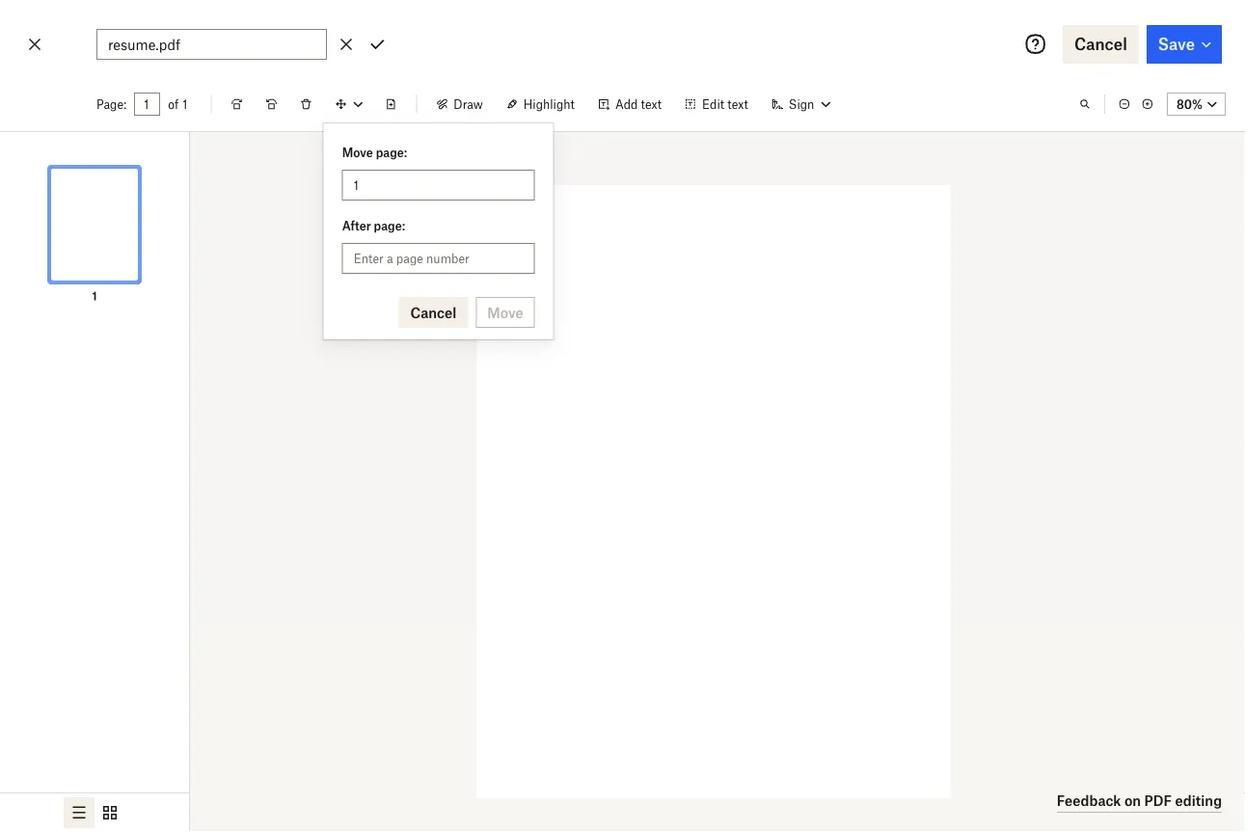 Task type: vqa. For each thing, say whether or not it's contained in the screenshot.
the topmost sample file.pdf image
no



Task type: locate. For each thing, give the bounding box(es) containing it.
text inside button
[[728, 97, 749, 111]]

edit text button
[[674, 89, 760, 120]]

0 vertical spatial 1
[[183, 97, 188, 111]]

feedback on pdf editing
[[1057, 793, 1223, 810]]

text inside 'button'
[[641, 97, 662, 111]]

None number field
[[144, 97, 151, 112]]

Selected pages to move text field
[[354, 175, 523, 196]]

page: right after
[[374, 219, 405, 233]]

sign button
[[760, 89, 842, 120]]

add text button
[[587, 89, 674, 120]]

page: for after page:
[[374, 219, 405, 233]]

0 vertical spatial page:
[[376, 145, 407, 160]]

2 text from the left
[[728, 97, 749, 111]]

move page:
[[342, 145, 407, 160]]

edit text
[[703, 97, 749, 111]]

of
[[168, 97, 179, 111]]

highlight
[[524, 97, 575, 111]]

save
[[1159, 35, 1196, 54]]

save button
[[1147, 25, 1223, 64]]

page:
[[376, 145, 407, 160], [374, 219, 405, 233]]

after
[[342, 219, 371, 233]]

1 horizontal spatial 1
[[183, 97, 188, 111]]

text for add text
[[641, 97, 662, 111]]

after page:
[[342, 219, 405, 233]]

1 horizontal spatial cancel
[[1075, 35, 1128, 54]]

highlight button
[[495, 89, 587, 120]]

1 vertical spatial cancel
[[410, 304, 456, 321]]

1 vertical spatial cancel button
[[399, 297, 468, 328]]

draw
[[454, 97, 483, 111]]

cancel button down page to insert selected pages after "text box"
[[399, 297, 468, 328]]

page:
[[97, 97, 127, 111]]

0 vertical spatial cancel
[[1075, 35, 1128, 54]]

Button to change sidebar grid view to list view radio
[[64, 798, 95, 829]]

text
[[641, 97, 662, 111], [728, 97, 749, 111]]

1 horizontal spatial cancel button
[[1064, 25, 1139, 64]]

cancel button
[[1064, 25, 1139, 64], [399, 297, 468, 328]]

text for edit text
[[728, 97, 749, 111]]

1 vertical spatial 1
[[92, 289, 97, 304]]

1 vertical spatial page:
[[374, 219, 405, 233]]

80%
[[1177, 97, 1203, 111]]

cancel down page to insert selected pages after "text box"
[[410, 304, 456, 321]]

of 1
[[168, 97, 188, 111]]

1 horizontal spatial text
[[728, 97, 749, 111]]

cancel left "save"
[[1075, 35, 1128, 54]]

0 horizontal spatial text
[[641, 97, 662, 111]]

0 horizontal spatial cancel button
[[399, 297, 468, 328]]

cancel button left "save"
[[1064, 25, 1139, 64]]

cancel
[[1075, 35, 1128, 54], [410, 304, 456, 321]]

1 text from the left
[[641, 97, 662, 111]]

cancel inside menu item
[[410, 304, 456, 321]]

1
[[183, 97, 188, 111], [92, 289, 97, 304]]

feedback on pdf editing button
[[1057, 790, 1223, 814]]

0 horizontal spatial cancel
[[410, 304, 456, 321]]

text right the add
[[641, 97, 662, 111]]

add text
[[616, 97, 662, 111]]

page: right the move on the left top
[[376, 145, 407, 160]]

option group
[[0, 793, 189, 833]]

text right 'edit' at the right top
[[728, 97, 749, 111]]



Task type: describe. For each thing, give the bounding box(es) containing it.
Page to insert selected pages after text field
[[354, 248, 523, 269]]

Button to change sidebar list view to grid view radio
[[95, 798, 125, 829]]

cancel button inside menu item
[[399, 297, 468, 328]]

pdf
[[1145, 793, 1173, 810]]

cancel image
[[23, 29, 46, 60]]

80% button
[[1168, 93, 1227, 116]]

0 horizontal spatial 1
[[92, 289, 97, 304]]

sign
[[789, 97, 815, 111]]

add
[[616, 97, 638, 111]]

input new file name text field
[[108, 34, 315, 55]]

on
[[1125, 793, 1142, 810]]

draw button
[[425, 89, 495, 120]]

0 vertical spatial cancel button
[[1064, 25, 1139, 64]]

feedback
[[1057, 793, 1122, 810]]

cancel menu item
[[324, 131, 553, 332]]

page: for move page:
[[376, 145, 407, 160]]

page 1. selected thumbnail preview element
[[33, 148, 156, 306]]

move
[[342, 145, 373, 160]]

edit
[[703, 97, 725, 111]]

editing
[[1176, 793, 1223, 810]]



